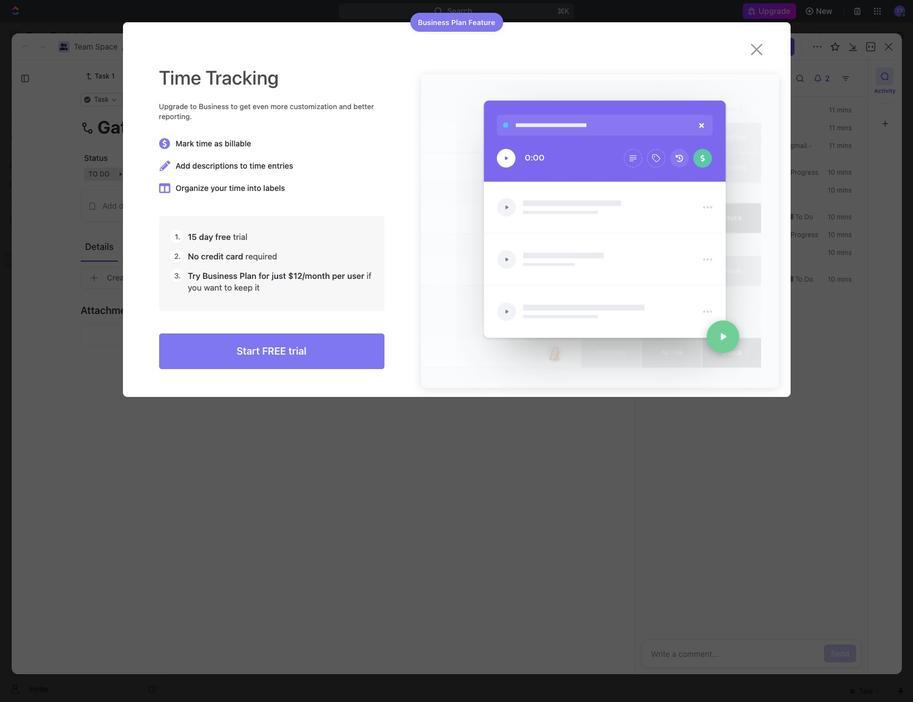 Task type: locate. For each thing, give the bounding box(es) containing it.
1 vertical spatial share
[[767, 42, 788, 51]]

1 horizontal spatial activity
[[875, 87, 896, 94]]

3 mins from the top
[[837, 141, 852, 150]]

0 horizontal spatial plan
[[240, 271, 257, 281]]

board link
[[205, 100, 229, 116]]

team space /
[[74, 42, 124, 51]]

activity inside task sidebar content section
[[648, 72, 687, 85]]

11 for added watcher:
[[829, 141, 835, 150]]

1 vertical spatial 1
[[261, 213, 264, 222]]

1 vertical spatial trial
[[289, 345, 307, 357]]

you
[[188, 282, 202, 292]]

1 from from the top
[[721, 124, 736, 132]]

3 11 from the top
[[829, 141, 835, 150]]

project
[[193, 66, 243, 85]]

to do
[[761, 124, 781, 132], [744, 168, 766, 176], [793, 213, 813, 221], [744, 230, 766, 239], [207, 263, 228, 272], [793, 275, 813, 283]]

3 11 mins from the top
[[829, 141, 852, 150]]

home
[[27, 58, 48, 67]]

0 vertical spatial your
[[211, 183, 227, 193]]

trial
[[233, 232, 248, 242], [289, 345, 307, 357]]

try business plan for just $12/month per user
[[188, 271, 367, 281]]

time up into
[[250, 161, 266, 171]]

share
[[779, 31, 801, 40], [767, 42, 788, 51]]

0 vertical spatial share
[[779, 31, 801, 40]]

8 mins from the top
[[837, 248, 852, 257]]

list
[[250, 103, 263, 112]]

0 horizontal spatial activity
[[648, 72, 687, 85]]

Edit task name text field
[[81, 116, 560, 138]]

1 vertical spatial complete
[[744, 275, 778, 283]]

home link
[[4, 54, 161, 72]]

5 status from the top
[[700, 230, 719, 239]]

2 up the get
[[247, 66, 256, 85]]

business up want
[[203, 271, 238, 281]]

your for organize
[[211, 183, 227, 193]]

business down the 'search...'
[[418, 18, 450, 26]]

activity
[[648, 72, 687, 85], [875, 87, 896, 94]]

1 vertical spatial upgrade
[[159, 102, 188, 111]]

task
[[850, 71, 867, 81], [95, 72, 110, 80], [224, 213, 241, 222], [241, 232, 257, 241]]

4 10 mins from the top
[[828, 230, 852, 239]]

1 horizontal spatial trial
[[289, 345, 307, 357]]

task 1 link
[[81, 70, 119, 83]]

1 11 from the top
[[829, 106, 835, 114]]

6 changed from the top
[[671, 248, 698, 257]]

changed
[[671, 124, 698, 132], [671, 168, 698, 176], [671, 186, 698, 194], [671, 213, 698, 221], [671, 230, 698, 239], [671, 248, 698, 257], [671, 275, 698, 283]]

do
[[772, 124, 781, 132], [756, 168, 764, 176], [805, 213, 813, 221], [756, 230, 764, 239], [218, 263, 228, 272], [805, 275, 813, 283]]

plan down the 'search...'
[[452, 18, 467, 26]]

trial down files
[[289, 345, 307, 357]]

status
[[700, 124, 719, 132], [700, 168, 719, 176], [700, 186, 719, 194], [700, 213, 719, 221], [700, 230, 719, 239], [700, 248, 719, 257], [700, 275, 719, 283]]

upgrade up "reporting."
[[159, 102, 188, 111]]

4 changed status from from the top
[[669, 213, 738, 221]]

1 down space
[[111, 72, 115, 80]]

drop
[[273, 330, 289, 338]]

time tracking
[[159, 66, 279, 89]]

2 vertical spatial business
[[203, 271, 238, 281]]

time
[[159, 66, 201, 89]]

1 you from the top
[[657, 106, 669, 114]]

your down descriptions
[[211, 183, 227, 193]]

0 horizontal spatial add task button
[[219, 230, 262, 244]]

business inside upgrade to business to get even more customization and better reporting.
[[199, 102, 229, 111]]

progress
[[215, 157, 252, 165], [791, 168, 819, 176], [754, 186, 782, 194], [791, 230, 819, 239], [754, 248, 782, 257]]

1 vertical spatial business
[[199, 102, 229, 111]]

1 changed status from from the top
[[669, 124, 738, 132]]

upgrade inside upgrade to business to get even more customization and better reporting.
[[159, 102, 188, 111]]

0 horizontal spatial time
[[196, 139, 212, 148]]

created
[[698, 42, 723, 51]]

2 you from the top
[[657, 168, 669, 176]]

description
[[119, 201, 159, 210]]

add description button
[[85, 197, 556, 215]]

assigned
[[247, 153, 281, 163]]

billable
[[225, 139, 251, 148]]

task sidebar content section
[[634, 61, 868, 674]]

your for drop
[[290, 330, 304, 338]]

required
[[246, 251, 277, 261]]

1 right task 2
[[261, 213, 264, 222]]

0 horizontal spatial 1
[[111, 72, 115, 80]]

share for share button under upgrade link
[[779, 31, 801, 40]]

on
[[725, 42, 733, 51]]

customization
[[290, 102, 337, 111]]

11 mins for added watcher:
[[829, 141, 852, 150]]

2 complete from the top
[[744, 275, 778, 283]]

add down mark
[[176, 161, 190, 171]]

field
[[164, 273, 182, 282]]

sidebar navigation
[[0, 22, 166, 702]]

4 from from the top
[[721, 213, 736, 221]]

for
[[259, 271, 270, 281]]

3 10 from the top
[[828, 213, 835, 221]]

trial right free
[[233, 232, 248, 242]]

1 vertical spatial 11
[[829, 124, 835, 132]]

upgrade left new button
[[759, 6, 791, 16]]

dates
[[409, 153, 431, 163]]

if
[[367, 271, 372, 281]]

2 vertical spatial 11
[[829, 141, 835, 150]]

11 for created this task
[[829, 106, 835, 114]]

3 changed status from from the top
[[669, 186, 738, 194]]

1 vertical spatial 11 mins
[[829, 124, 852, 132]]

0 vertical spatial time
[[196, 139, 212, 148]]

add
[[833, 71, 848, 81], [176, 161, 190, 171], [102, 201, 117, 210], [224, 232, 239, 241]]

no
[[188, 251, 199, 261]]

15
[[188, 232, 197, 242]]

10 mins
[[828, 168, 852, 176], [828, 186, 852, 194], [828, 213, 852, 221], [828, 230, 852, 239], [828, 248, 852, 257], [828, 275, 852, 283]]

1 horizontal spatial add task
[[833, 71, 867, 81]]

0 horizontal spatial hide
[[578, 130, 593, 139]]

business down time tracking
[[199, 102, 229, 111]]

plan up keep
[[240, 271, 257, 281]]

1 status from the top
[[700, 124, 719, 132]]

2 vertical spatial time
[[229, 183, 245, 193]]

6 10 from the top
[[828, 275, 835, 283]]

4 you from the top
[[657, 230, 669, 239]]

action
[[183, 241, 210, 251]]

0 vertical spatial add task button
[[826, 67, 874, 85]]

1 horizontal spatial upgrade
[[759, 6, 791, 16]]

action items
[[183, 241, 235, 251]]

1 vertical spatial hide
[[578, 130, 593, 139]]

2 vertical spatial 11 mins
[[829, 141, 852, 150]]

time left into
[[229, 183, 245, 193]]

inbox
[[27, 77, 46, 86]]

2 from from the top
[[721, 168, 736, 176]]

upload button
[[346, 330, 367, 339]]

0 vertical spatial 11
[[829, 106, 835, 114]]

attachments button
[[81, 297, 560, 323]]

credit
[[201, 251, 224, 261]]

1 vertical spatial add task button
[[219, 230, 262, 244]]

eloisefrancis23@gmail. com
[[657, 141, 812, 159]]

1 10 from the top
[[828, 168, 835, 176]]

your left files
[[290, 330, 304, 338]]

0 vertical spatial plan
[[452, 18, 467, 26]]

1 vertical spatial activity
[[875, 87, 896, 94]]

1 inside button
[[261, 213, 264, 222]]

1 horizontal spatial 1
[[261, 213, 264, 222]]

tree
[[4, 194, 161, 344]]

project 2
[[193, 66, 259, 85]]

in progress
[[207, 157, 252, 165], [781, 168, 819, 176], [744, 186, 784, 194], [781, 230, 819, 239], [744, 248, 784, 257]]

free
[[215, 232, 231, 242]]

table link
[[336, 100, 358, 116]]

0 horizontal spatial add task
[[224, 232, 257, 241]]

free
[[262, 345, 286, 357]]

3 10 mins from the top
[[828, 213, 852, 221]]

2
[[247, 66, 256, 85], [264, 157, 268, 165], [243, 213, 248, 222], [241, 263, 245, 272]]

1 horizontal spatial add task button
[[826, 67, 874, 85]]

drop your files here to upload
[[273, 330, 367, 339]]

task sidebar navigation tab list
[[873, 67, 898, 133]]

1 vertical spatial time
[[250, 161, 266, 171]]

add task button down task 2
[[219, 230, 262, 244]]

upgrade
[[759, 6, 791, 16], [159, 102, 188, 111]]

space
[[95, 42, 118, 51]]

1 horizontal spatial hide
[[782, 103, 799, 112]]

0 vertical spatial complete
[[744, 213, 778, 221]]

invite
[[29, 684, 48, 693]]

assignees
[[464, 130, 497, 139]]

task left task sidebar navigation tab list
[[850, 71, 867, 81]]

1 horizontal spatial your
[[290, 330, 304, 338]]

3 you from the top
[[657, 186, 669, 194]]

add task button up customize
[[826, 67, 874, 85]]

7 from from the top
[[721, 275, 736, 283]]

as
[[214, 139, 223, 148]]

com
[[657, 141, 812, 159]]

upgrade for upgrade
[[759, 6, 791, 16]]

0 horizontal spatial your
[[211, 183, 227, 193]]

add task
[[833, 71, 867, 81], [224, 232, 257, 241]]

your inside time tracking dialog
[[211, 183, 227, 193]]

hide button
[[768, 100, 802, 116]]

0 vertical spatial 11 mins
[[829, 106, 852, 114]]

add task up customize
[[833, 71, 867, 81]]

0 vertical spatial activity
[[648, 72, 687, 85]]

7 changed status from from the top
[[669, 275, 738, 283]]

your inside drop your files here to upload
[[290, 330, 304, 338]]

share down upgrade link
[[779, 31, 801, 40]]

add task button
[[826, 67, 874, 85], [219, 230, 262, 244]]

0 vertical spatial hide
[[782, 103, 799, 112]]

spaces
[[9, 180, 32, 189]]

time left as
[[196, 139, 212, 148]]

upgrade for upgrade to business to get even more customization and better reporting.
[[159, 102, 188, 111]]

add left the description
[[102, 201, 117, 210]]

favorites button
[[4, 159, 43, 173]]

6 mins from the top
[[837, 213, 852, 221]]

this
[[697, 106, 708, 114]]

0 vertical spatial business
[[418, 18, 450, 26]]

1 vertical spatial your
[[290, 330, 304, 338]]

0 horizontal spatial trial
[[233, 232, 248, 242]]

table
[[338, 103, 358, 112]]

0 vertical spatial trial
[[233, 232, 248, 242]]

send button
[[824, 645, 857, 663]]

mins
[[837, 106, 852, 114], [837, 124, 852, 132], [837, 141, 852, 150], [837, 168, 852, 176], [837, 186, 852, 194], [837, 213, 852, 221], [837, 230, 852, 239], [837, 248, 852, 257], [837, 275, 852, 283]]

card
[[226, 251, 243, 261]]

7 status from the top
[[700, 275, 719, 283]]

0 horizontal spatial upgrade
[[159, 102, 188, 111]]

add task down task 2
[[224, 232, 257, 241]]

2 11 mins from the top
[[829, 124, 852, 132]]

1 11 mins from the top
[[829, 106, 852, 114]]

0 vertical spatial 1
[[111, 72, 115, 80]]

0 vertical spatial upgrade
[[759, 6, 791, 16]]

share right 17
[[767, 42, 788, 51]]

to
[[190, 102, 197, 111], [231, 102, 238, 111], [746, 124, 754, 132], [763, 124, 771, 132], [283, 153, 290, 163], [240, 161, 248, 171], [746, 168, 754, 176], [784, 186, 790, 194], [778, 213, 787, 221], [795, 213, 803, 221], [746, 230, 754, 239], [784, 248, 790, 257], [207, 263, 216, 272], [778, 275, 787, 283], [795, 275, 803, 283], [224, 282, 232, 292], [337, 330, 343, 338]]

time
[[196, 139, 212, 148], [250, 161, 266, 171], [229, 183, 245, 193]]

it
[[255, 282, 260, 292]]



Task type: describe. For each thing, give the bounding box(es) containing it.
created on nov 17
[[698, 42, 756, 51]]

4 changed from the top
[[671, 213, 698, 221]]

6 status from the top
[[700, 248, 719, 257]]

7 mins from the top
[[837, 230, 852, 239]]

5 from from the top
[[721, 230, 736, 239]]

1 mins from the top
[[837, 106, 852, 114]]

added
[[685, 141, 705, 150]]

9 mins from the top
[[837, 275, 852, 283]]

subtasks button
[[125, 236, 172, 256]]

added watcher:
[[683, 141, 736, 150]]

add up customize
[[833, 71, 848, 81]]

business plan feature
[[418, 18, 496, 26]]

mark time as billable
[[176, 139, 251, 148]]

you created this task
[[657, 106, 723, 114]]

2 changed status from from the top
[[669, 168, 738, 176]]

clickbot
[[657, 141, 683, 150]]

trial inside start free trial button
[[289, 345, 307, 357]]

details button
[[81, 236, 118, 256]]

send
[[831, 649, 850, 658]]

hide inside button
[[578, 130, 593, 139]]

to inside drop your files here to upload
[[337, 330, 343, 338]]

2 status from the top
[[700, 168, 719, 176]]

5 10 from the top
[[828, 248, 835, 257]]

task up free
[[224, 213, 241, 222]]

Search tasks... text field
[[775, 126, 886, 143]]

into
[[247, 183, 261, 193]]

share for share button to the right of 17
[[767, 42, 788, 51]]

0 vertical spatial add task
[[833, 71, 867, 81]]

items
[[212, 241, 235, 251]]

8686faf0v
[[126, 95, 160, 104]]

eloisefrancis23@gmail.
[[736, 141, 812, 150]]

search...
[[448, 6, 479, 16]]

favorites
[[9, 161, 38, 170]]

6 10 mins from the top
[[828, 275, 852, 283]]

subtasks
[[129, 241, 167, 251]]

task down 1 button
[[241, 232, 257, 241]]

assignees button
[[450, 128, 502, 141]]

add inside time tracking dialog
[[176, 161, 190, 171]]

1 horizontal spatial time
[[229, 183, 245, 193]]

descriptions
[[192, 161, 238, 171]]

list link
[[248, 100, 263, 116]]

⌘k
[[558, 6, 570, 16]]

5 changed from the top
[[671, 230, 698, 239]]

1 changed from the top
[[671, 124, 698, 132]]

automations
[[818, 31, 865, 40]]

$12/month
[[288, 271, 330, 281]]

start
[[237, 345, 260, 357]]

user
[[347, 271, 365, 281]]

task down team space /
[[95, 72, 110, 80]]

start free trial
[[237, 345, 307, 357]]

to inside "if you want to keep it"
[[224, 282, 232, 292]]

5 10 mins from the top
[[828, 248, 852, 257]]

organize
[[176, 183, 209, 193]]

share button right 17
[[760, 38, 795, 56]]

2 10 from the top
[[828, 186, 835, 194]]

just
[[272, 271, 286, 281]]

1 button
[[250, 212, 266, 223]]

user group image
[[11, 218, 20, 225]]

share button down upgrade link
[[773, 27, 808, 45]]

2 11 from the top
[[829, 124, 835, 132]]

create custom field button
[[81, 267, 560, 289]]

2 changed from the top
[[671, 168, 698, 176]]

2 horizontal spatial time
[[250, 161, 266, 171]]

1 complete from the top
[[744, 213, 778, 221]]

organize your time into labels
[[176, 183, 285, 193]]

labels
[[263, 183, 285, 193]]

feature
[[469, 18, 496, 26]]

task 2
[[224, 213, 248, 222]]

2 mins from the top
[[837, 124, 852, 132]]

6 from from the top
[[721, 248, 736, 257]]

time tracking dialog
[[123, 13, 791, 397]]

11 mins for created this task
[[829, 106, 852, 114]]

4 mins from the top
[[837, 168, 852, 176]]

mark
[[176, 139, 194, 148]]

add inside button
[[102, 201, 117, 210]]

3 from from the top
[[721, 186, 736, 194]]

day
[[199, 232, 213, 242]]

3 changed from the top
[[671, 186, 698, 194]]

new button
[[801, 2, 840, 20]]

even
[[253, 102, 269, 111]]

4 status from the top
[[700, 213, 719, 221]]

add description
[[102, 201, 159, 210]]

2 down card
[[241, 263, 245, 272]]

1 10 mins from the top
[[828, 168, 852, 176]]

nov
[[734, 42, 747, 51]]

1 horizontal spatial plan
[[452, 18, 467, 26]]

reporting.
[[159, 112, 192, 121]]

6 changed status from from the top
[[669, 248, 738, 257]]

details
[[85, 241, 114, 251]]

1 vertical spatial add task
[[224, 232, 257, 241]]

and
[[339, 102, 352, 111]]

add descriptions to time entries
[[176, 161, 293, 171]]

tree inside sidebar navigation
[[4, 194, 161, 344]]

watcher:
[[707, 141, 734, 150]]

here
[[321, 330, 335, 338]]

team space link
[[74, 42, 118, 51]]

17
[[749, 42, 756, 51]]

1 vertical spatial plan
[[240, 271, 257, 281]]

upgrade to business to get even more customization and better reporting.
[[159, 102, 374, 121]]

15 day free trial
[[188, 232, 248, 242]]

1.
[[175, 232, 180, 241]]

8686faf0v button
[[122, 93, 165, 106]]

new
[[817, 6, 833, 16]]

custom
[[134, 273, 162, 282]]

start free trial button
[[159, 334, 384, 369]]

task 1
[[95, 72, 115, 80]]

calendar
[[284, 103, 317, 112]]

customize button
[[804, 100, 861, 116]]

status
[[84, 153, 108, 163]]

2 up labels
[[264, 157, 268, 165]]

created
[[671, 106, 695, 114]]

4 10 from the top
[[828, 230, 835, 239]]

2 10 mins from the top
[[828, 186, 852, 194]]

upload
[[346, 330, 367, 339]]

activity inside task sidebar navigation tab list
[[875, 87, 896, 94]]

/
[[122, 42, 124, 51]]

2 left 1 button
[[243, 213, 248, 222]]

tracking
[[206, 66, 279, 89]]

5 mins from the top
[[837, 186, 852, 194]]

automations button
[[813, 27, 870, 44]]

2.
[[174, 252, 181, 261]]

hide inside dropdown button
[[782, 103, 799, 112]]

action items button
[[179, 236, 239, 256]]

hide button
[[573, 128, 597, 141]]

7 changed from the top
[[671, 275, 698, 283]]

user group image
[[60, 43, 68, 50]]

3 status from the top
[[700, 186, 719, 194]]

add down task 2
[[224, 232, 239, 241]]

files
[[306, 330, 319, 338]]

5 changed status from from the top
[[669, 230, 738, 239]]

keep
[[234, 282, 253, 292]]

3.
[[174, 271, 181, 280]]

search
[[737, 103, 763, 112]]



Task type: vqa. For each thing, say whether or not it's contained in the screenshot.
"jeremy miller's workspace, ," element
no



